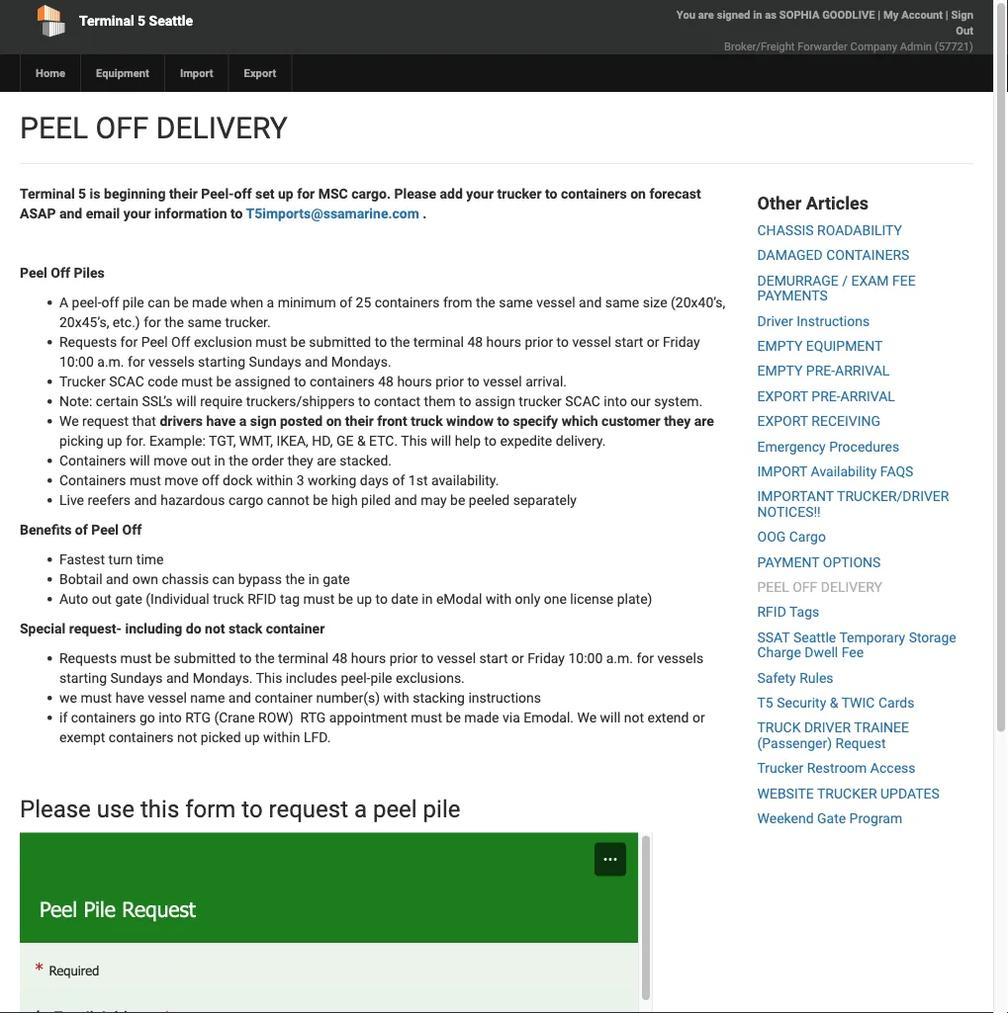 Task type: vqa. For each thing, say whether or not it's contained in the screenshot.
Forecast® by Tideworks image
no



Task type: describe. For each thing, give the bounding box(es) containing it.
submitted inside requests must be submitted to the terminal 48 hours prior to vessel start or friday 10:00 a.m. for vessels starting sundays and mondays. this includes peel-pile exclusions. we must have vessel name and container number(s) with stacking instructions if containers go into rtg (crane row)  rtg appointment must be made via emodal. we will not extend or exempt containers not picked up within lfd.
[[174, 650, 236, 667]]

0 horizontal spatial or
[[511, 650, 524, 667]]

this inside requests must be submitted to the terminal 48 hours prior to vessel start or friday 10:00 a.m. for vessels starting sundays and mondays. this includes peel-pile exclusions. we must have vessel name and container number(s) with stacking instructions if containers go into rtg (crane row)  rtg appointment must be made via emodal. we will not extend or exempt containers not picked up within lfd.
[[256, 670, 282, 687]]

seattle inside other articles chassis roadability damaged containers demurrage / exam fee payments driver instructions empty equipment empty pre-arrival export pre-arrival export receiving emergency procedures import availability faqs important trucker/driver notices!! oog cargo payment options peel off delivery rfid tags ssat seattle temporary storage charge dwell fee safety rules t5 security & twic cards truck driver trainee (passenger) request trucker restroom access website trucker updates weekend gate program
[[793, 630, 836, 646]]

require
[[200, 393, 243, 410]]

(individual
[[146, 591, 209, 607]]

rfid tags link
[[757, 605, 819, 621]]

damaged
[[757, 247, 823, 264]]

with inside fastest turn time bobtail and own chassis can bypass the in gate auto out gate (individual truck rfid tag must be up to date in emodal with only one license plate)
[[486, 591, 512, 607]]

information
[[154, 205, 227, 222]]

containers up exempt
[[71, 710, 136, 726]]

48 inside requests must be submitted to the terminal 48 hours prior to vessel start or friday 10:00 a.m. for vessels starting sundays and mondays. this includes peel-pile exclusions. we must have vessel name and container number(s) with stacking instructions if containers go into rtg (crane row)  rtg appointment must be made via emodal. we will not extend or exempt containers not picked up within lfd.
[[332, 650, 348, 667]]

1 vertical spatial prior
[[435, 373, 464, 390]]

other
[[757, 193, 802, 214]]

own
[[132, 571, 158, 588]]

& inside other articles chassis roadability damaged containers demurrage / exam fee payments driver instructions empty equipment empty pre-arrival export pre-arrival export receiving emergency procedures import availability faqs important trucker/driver notices!! oog cargo payment options peel off delivery rfid tags ssat seattle temporary storage charge dwell fee safety rules t5 security & twic cards truck driver trainee (passenger) request trucker restroom access website trucker updates weekend gate program
[[830, 695, 838, 712]]

1 horizontal spatial a
[[267, 294, 274, 311]]

and right reefers
[[134, 492, 157, 508]]

0 vertical spatial off
[[96, 110, 149, 145]]

must down stacking
[[411, 710, 442, 726]]

start inside a peel-off pile can be made when a minimum of 25 containers from the same vessel and same size (20x40's, 20x45's, etc.) for the same trucker. requests for peel off exclusion must be submitted to the terminal 48 hours prior to vessel start or friday 10:00 a.m. for vessels starting sundays and mondays. trucker scac code must be assigned to containers 48 hours prior to vessel arrival. note: certain ssl's will require truckers/shippers to contact them to assign trucker scac into our system. we request that drivers have a sign posted on their front truck window to specify which customer they are picking up for. example: tgt, wmt, ikea, hd, ge & etc. this will help to expedite delivery. containers will move out in the order they are stacked. containers must move off dock within 3 working days of 1st availability. live reefers and hazardous cargo cannot be high piled and may be peeled separately
[[615, 334, 643, 350]]

tags
[[789, 605, 819, 621]]

1 vertical spatial are
[[694, 413, 714, 429]]

vessel up which
[[572, 334, 611, 350]]

admin
[[900, 40, 932, 53]]

goodlive
[[822, 8, 875, 21]]

sign
[[951, 8, 973, 21]]

out
[[956, 24, 973, 37]]

1 horizontal spatial off
[[122, 522, 142, 538]]

including
[[125, 621, 182, 637]]

certain
[[96, 393, 138, 410]]

days
[[360, 472, 389, 489]]

must down for.
[[130, 472, 161, 489]]

in inside a peel-off pile can be made when a minimum of 25 containers from the same vessel and same size (20x40's, 20x45's, etc.) for the same trucker. requests for peel off exclusion must be submitted to the terminal 48 hours prior to vessel start or friday 10:00 a.m. for vessels starting sundays and mondays. trucker scac code must be assigned to containers 48 hours prior to vessel arrival. note: certain ssl's will require truckers/shippers to contact them to assign trucker scac into our system. we request that drivers have a sign posted on their front truck window to specify which customer they are picking up for. example: tgt, wmt, ikea, hd, ge & etc. this will help to expedite delivery. containers will move out in the order they are stacked. containers must move off dock within 3 working days of 1st availability. live reefers and hazardous cargo cannot be high piled and may be peeled separately
[[214, 453, 225, 469]]

have inside requests must be submitted to the terminal 48 hours prior to vessel start or friday 10:00 a.m. for vessels starting sundays and mondays. this includes peel-pile exclusions. we must have vessel name and container number(s) with stacking instructions if containers go into rtg (crane row)  rtg appointment must be made via emodal. we will not extend or exempt containers not picked up within lfd.
[[115, 690, 144, 706]]

0 vertical spatial scac
[[109, 373, 144, 390]]

demurrage / exam fee payments link
[[757, 273, 916, 304]]

peel inside a peel-off pile can be made when a minimum of 25 containers from the same vessel and same size (20x40's, 20x45's, etc.) for the same trucker. requests for peel off exclusion must be submitted to the terminal 48 hours prior to vessel start or friday 10:00 a.m. for vessels starting sundays and mondays. trucker scac code must be assigned to containers 48 hours prior to vessel arrival. note: certain ssl's will require truckers/shippers to contact them to assign trucker scac into our system. we request that drivers have a sign posted on their front truck window to specify which customer they are picking up for. example: tgt, wmt, ikea, hd, ge & etc. this will help to expedite delivery. containers will move out in the order they are stacked. containers must move off dock within 3 working days of 1st availability. live reefers and hazardous cargo cannot be high piled and may be peeled separately
[[141, 334, 168, 350]]

0 vertical spatial prior
[[525, 334, 553, 350]]

terminal for terminal 5 is beginning their peel-off set up for msc cargo. please add your trucker to containers on forecast asap and email your information to
[[20, 185, 75, 202]]

minimum
[[278, 294, 336, 311]]

1 vertical spatial gate
[[115, 591, 142, 607]]

containers down go
[[109, 730, 174, 746]]

rfid inside fastest turn time bobtail and own chassis can bypass the in gate auto out gate (individual truck rfid tag must be up to date in emodal with only one license plate)
[[247, 591, 276, 607]]

the inside fastest turn time bobtail and own chassis can bypass the in gate auto out gate (individual truck rfid tag must be up to date in emodal with only one license plate)
[[285, 571, 305, 588]]

have inside a peel-off pile can be made when a minimum of 25 containers from the same vessel and same size (20x40's, 20x45's, etc.) for the same trucker. requests for peel off exclusion must be submitted to the terminal 48 hours prior to vessel start or friday 10:00 a.m. for vessels starting sundays and mondays. trucker scac code must be assigned to containers 48 hours prior to vessel arrival. note: certain ssl's will require truckers/shippers to contact them to assign trucker scac into our system. we request that drivers have a sign posted on their front truck window to specify which customer they are picking up for. example: tgt, wmt, ikea, hd, ge & etc. this will help to expedite delivery. containers will move out in the order they are stacked. containers must move off dock within 3 working days of 1st availability. live reefers and hazardous cargo cannot be high piled and may be peeled separately
[[206, 413, 236, 429]]

0 horizontal spatial please
[[20, 796, 91, 824]]

picked
[[201, 730, 241, 746]]

window
[[446, 413, 494, 429]]

terminal inside requests must be submitted to the terminal 48 hours prior to vessel start or friday 10:00 a.m. for vessels starting sundays and mondays. this includes peel-pile exclusions. we must have vessel name and container number(s) with stacking instructions if containers go into rtg (crane row)  rtg appointment must be made via emodal. we will not extend or exempt containers not picked up within lfd.
[[278, 650, 329, 667]]

10:00 inside requests must be submitted to the terminal 48 hours prior to vessel start or friday 10:00 a.m. for vessels starting sundays and mondays. this includes peel-pile exclusions. we must have vessel name and container number(s) with stacking instructions if containers go into rtg (crane row)  rtg appointment must be made via emodal. we will not extend or exempt containers not picked up within lfd.
[[568, 650, 603, 667]]

1 containers from the top
[[59, 453, 126, 469]]

you are signed in as sophia goodlive | my account | sign out broker/freight forwarder company admin (57721)
[[676, 8, 973, 53]]

0 vertical spatial not
[[205, 621, 225, 637]]

the up dock
[[229, 453, 248, 469]]

beginning
[[104, 185, 166, 202]]

up for msc
[[278, 185, 348, 202]]

roadability
[[817, 222, 902, 239]]

submitted inside a peel-off pile can be made when a minimum of 25 containers from the same vessel and same size (20x40's, 20x45's, etc.) for the same trucker. requests for peel off exclusion must be submitted to the terminal 48 hours prior to vessel start or friday 10:00 a.m. for vessels starting sundays and mondays. trucker scac code must be assigned to containers 48 hours prior to vessel arrival. note: certain ssl's will require truckers/shippers to contact them to assign trucker scac into our system. we request that drivers have a sign posted on their front truck window to specify which customer they are picking up for. example: tgt, wmt, ikea, hd, ge & etc. this will help to expedite delivery. containers will move out in the order they are stacked. containers must move off dock within 3 working days of 1st availability. live reefers and hazardous cargo cannot be high piled and may be peeled separately
[[309, 334, 371, 350]]

2 vertical spatial off
[[202, 472, 219, 489]]

home
[[36, 67, 65, 80]]

prior inside requests must be submitted to the terminal 48 hours prior to vessel start or friday 10:00 a.m. for vessels starting sundays and mondays. this includes peel-pile exclusions. we must have vessel name and container number(s) with stacking instructions if containers go into rtg (crane row)  rtg appointment must be made via emodal. we will not extend or exempt containers not picked up within lfd.
[[389, 650, 418, 667]]

exempt
[[59, 730, 105, 746]]

1st
[[408, 472, 428, 489]]

chassis roadability link
[[757, 222, 902, 239]]

are inside you are signed in as sophia goodlive | my account | sign out broker/freight forwarder company admin (57721)
[[698, 8, 714, 21]]

out inside fastest turn time bobtail and own chassis can bypass the in gate auto out gate (individual truck rfid tag must be up to date in emodal with only one license plate)
[[92, 591, 112, 607]]

containers right 25
[[375, 294, 440, 311]]

and down special request- including do not stack container
[[166, 670, 189, 687]]

must right we
[[81, 690, 112, 706]]

oog
[[757, 529, 786, 546]]

up inside a peel-off pile can be made when a minimum of 25 containers from the same vessel and same size (20x40's, 20x45's, etc.) for the same trucker. requests for peel off exclusion must be submitted to the terminal 48 hours prior to vessel start or friday 10:00 a.m. for vessels starting sundays and mondays. trucker scac code must be assigned to containers 48 hours prior to vessel arrival. note: certain ssl's will require truckers/shippers to contact them to assign trucker scac into our system. we request that drivers have a sign posted on their front truck window to specify which customer they are picking up for. example: tgt, wmt, ikea, hd, ge & etc. this will help to expedite delivery. containers will move out in the order they are stacked. containers must move off dock within 3 working days of 1st availability. live reefers and hazardous cargo cannot be high piled and may be peeled separately
[[107, 433, 122, 449]]

pile inside requests must be submitted to the terminal 48 hours prior to vessel start or friday 10:00 a.m. for vessels starting sundays and mondays. this includes peel-pile exclusions. we must have vessel name and container number(s) with stacking instructions if containers go into rtg (crane row)  rtg appointment must be made via emodal. we will not extend or exempt containers not picked up within lfd.
[[370, 670, 392, 687]]

dock
[[223, 472, 253, 489]]

asap
[[20, 205, 56, 222]]

lfd.
[[304, 730, 331, 746]]

peel- inside requests must be submitted to the terminal 48 hours prior to vessel start or friday 10:00 a.m. for vessels starting sundays and mondays. this includes peel-pile exclusions. we must have vessel name and container number(s) with stacking instructions if containers go into rtg (crane row)  rtg appointment must be made via emodal. we will not extend or exempt containers not picked up within lfd.
[[341, 670, 370, 687]]

ge
[[336, 433, 354, 449]]

starting inside a peel-off pile can be made when a minimum of 25 containers from the same vessel and same size (20x40's, 20x45's, etc.) for the same trucker. requests for peel off exclusion must be submitted to the terminal 48 hours prior to vessel start or friday 10:00 a.m. for vessels starting sundays and mondays. trucker scac code must be assigned to containers 48 hours prior to vessel arrival. note: certain ssl's will require truckers/shippers to contact them to assign trucker scac into our system. we request that drivers have a sign posted on their front truck window to specify which customer they are picking up for. example: tgt, wmt, ikea, hd, ge & etc. this will help to expedite delivery. containers will move out in the order they are stacked. containers must move off dock within 3 working days of 1st availability. live reefers and hazardous cargo cannot be high piled and may be peeled separately
[[198, 354, 245, 370]]

be inside fastest turn time bobtail and own chassis can bypass the in gate auto out gate (individual truck rfid tag must be up to date in emodal with only one license plate)
[[338, 591, 353, 607]]

their
[[345, 413, 374, 429]]

example:
[[149, 433, 206, 449]]

program
[[849, 811, 902, 827]]

size
[[643, 294, 667, 311]]

off inside terminal 5 is beginning their peel-off set up for msc cargo. please add your trucker to containers on forecast asap and email your information to
[[234, 185, 252, 202]]

0 vertical spatial hours
[[486, 334, 521, 350]]

1 rtg from the left
[[185, 710, 211, 726]]

0 horizontal spatial your
[[123, 205, 151, 222]]

driver
[[757, 313, 793, 329]]

1 vertical spatial move
[[164, 472, 198, 489]]

drivers
[[160, 413, 203, 429]]

truckers/shippers
[[246, 393, 355, 410]]

1 vertical spatial of
[[392, 472, 405, 489]]

vessel up go
[[148, 690, 187, 706]]

0 vertical spatial pre-
[[806, 363, 835, 380]]

1 export from the top
[[757, 388, 808, 405]]

1 vertical spatial request
[[269, 796, 348, 824]]

the inside requests must be submitted to the terminal 48 hours prior to vessel start or friday 10:00 a.m. for vessels starting sundays and mondays. this includes peel-pile exclusions. we must have vessel name and container number(s) with stacking instructions if containers go into rtg (crane row)  rtg appointment must be made via emodal. we will not extend or exempt containers not picked up within lfd.
[[255, 650, 275, 667]]

be down including
[[155, 650, 170, 667]]

that
[[132, 413, 156, 429]]

must down trucker.
[[256, 334, 287, 350]]

the right etc.)
[[164, 314, 184, 330]]

containers up their
[[310, 373, 375, 390]]

vessel up arrival.
[[536, 294, 575, 311]]

2 horizontal spatial or
[[692, 710, 705, 726]]

a.m. inside a peel-off pile can be made when a minimum of 25 containers from the same vessel and same size (20x40's, 20x45's, etc.) for the same trucker. requests for peel off exclusion must be submitted to the terminal 48 hours prior to vessel start or friday 10:00 a.m. for vessels starting sundays and mondays. trucker scac code must be assigned to containers 48 hours prior to vessel arrival. note: certain ssl's will require truckers/shippers to contact them to assign trucker scac into our system. we request that drivers have a sign posted on their front truck window to specify which customer they are picking up for. example: tgt, wmt, ikea, hd, ge & etc. this will help to expedite delivery. containers will move out in the order they are stacked. containers must move off dock within 3 working days of 1st availability. live reefers and hazardous cargo cannot be high piled and may be peeled separately
[[97, 354, 124, 370]]

will left help on the top left
[[431, 433, 451, 449]]

other articles chassis roadability damaged containers demurrage / exam fee payments driver instructions empty equipment empty pre-arrival export pre-arrival export receiving emergency procedures import availability faqs important trucker/driver notices!! oog cargo payment options peel off delivery rfid tags ssat seattle temporary storage charge dwell fee safety rules t5 security & twic cards truck driver trainee (passenger) request trucker restroom access website trucker updates weekend gate program
[[757, 193, 956, 827]]

vessels inside requests must be submitted to the terminal 48 hours prior to vessel start or friday 10:00 a.m. for vessels starting sundays and mondays. this includes peel-pile exclusions. we must have vessel name and container number(s) with stacking instructions if containers go into rtg (crane row)  rtg appointment must be made via emodal. we will not extend or exempt containers not picked up within lfd.
[[657, 650, 703, 667]]

auto
[[59, 591, 88, 607]]

request inside a peel-off pile can be made when a minimum of 25 containers from the same vessel and same size (20x40's, 20x45's, etc.) for the same trucker. requests for peel off exclusion must be submitted to the terminal 48 hours prior to vessel start or friday 10:00 a.m. for vessels starting sundays and mondays. trucker scac code must be assigned to containers 48 hours prior to vessel arrival. note: certain ssl's will require truckers/shippers to contact them to assign trucker scac into our system. we request that drivers have a sign posted on their front truck window to specify which customer they are picking up for. example: tgt, wmt, ikea, hd, ge & etc. this will help to expedite delivery. containers will move out in the order they are stacked. containers must move off dock within 3 working days of 1st availability. live reefers and hazardous cargo cannot be high piled and may be peeled separately
[[82, 413, 129, 429]]

2 horizontal spatial a
[[354, 796, 367, 824]]

2 containers from the top
[[59, 472, 126, 489]]

cargo
[[228, 492, 263, 508]]

chassis
[[162, 571, 209, 588]]

access
[[870, 761, 916, 777]]

wmt,
[[239, 433, 273, 449]]

be down availability.
[[450, 492, 465, 508]]

in inside you are signed in as sophia goodlive | my account | sign out broker/freight forwarder company admin (57721)
[[753, 8, 762, 21]]

vessel up assign
[[483, 373, 522, 390]]

trucker.
[[225, 314, 271, 330]]

will up drivers
[[176, 393, 197, 410]]

important
[[757, 489, 834, 505]]

will down for.
[[130, 453, 150, 469]]

1 vertical spatial arrival
[[840, 388, 895, 405]]

equipment
[[806, 338, 883, 354]]

ssat seattle temporary storage charge dwell fee link
[[757, 630, 956, 661]]

reefers
[[88, 492, 131, 508]]

our
[[630, 393, 651, 410]]

trucker restroom access link
[[757, 761, 916, 777]]

and inside fastest turn time bobtail and own chassis can bypass the in gate auto out gate (individual truck rfid tag must be up to date in emodal with only one license plate)
[[106, 571, 129, 588]]

terminal 5 seattle
[[79, 12, 193, 29]]

customer
[[602, 413, 660, 429]]

0 vertical spatial delivery
[[156, 110, 288, 145]]

system.
[[654, 393, 703, 410]]

receiving
[[811, 413, 880, 430]]

or inside a peel-off pile can be made when a minimum of 25 containers from the same vessel and same size (20x40's, 20x45's, etc.) for the same trucker. requests for peel off exclusion must be submitted to the terminal 48 hours prior to vessel start or friday 10:00 a.m. for vessels starting sundays and mondays. trucker scac code must be assigned to containers 48 hours prior to vessel arrival. note: certain ssl's will require truckers/shippers to contact them to assign trucker scac into our system. we request that drivers have a sign posted on their front truck window to specify which customer they are picking up for. example: tgt, wmt, ikea, hd, ge & etc. this will help to expedite delivery. containers will move out in the order they are stacked. containers must move off dock within 3 working days of 1st availability. live reefers and hazardous cargo cannot be high piled and may be peeled separately
[[647, 334, 659, 350]]

sundays inside a peel-off pile can be made when a minimum of 25 containers from the same vessel and same size (20x40's, 20x45's, etc.) for the same trucker. requests for peel off exclusion must be submitted to the terminal 48 hours prior to vessel start or friday 10:00 a.m. for vessels starting sundays and mondays. trucker scac code must be assigned to containers 48 hours prior to vessel arrival. note: certain ssl's will require truckers/shippers to contact them to assign trucker scac into our system. we request that drivers have a sign posted on their front truck window to specify which customer they are picking up for. example: tgt, wmt, ikea, hd, ge & etc. this will help to expedite delivery. containers will move out in the order they are stacked. containers must move off dock within 3 working days of 1st availability. live reefers and hazardous cargo cannot be high piled and may be peeled separately
[[249, 354, 301, 370]]

be down working
[[313, 492, 328, 508]]

requests inside requests must be submitted to the terminal 48 hours prior to vessel start or friday 10:00 a.m. for vessels starting sundays and mondays. this includes peel-pile exclusions. we must have vessel name and container number(s) with stacking instructions if containers go into rtg (crane row)  rtg appointment must be made via emodal. we will not extend or exempt containers not picked up within lfd.
[[59, 650, 117, 667]]

must down including
[[120, 650, 152, 667]]

specify
[[513, 413, 558, 429]]

1 vertical spatial hours
[[397, 373, 432, 390]]

1 vertical spatial 48
[[378, 373, 394, 390]]

trucker/driver
[[837, 489, 949, 505]]

2 vertical spatial not
[[177, 730, 197, 746]]

1 horizontal spatial gate
[[323, 571, 350, 588]]

hours inside requests must be submitted to the terminal 48 hours prior to vessel start or friday 10:00 a.m. for vessels starting sundays and mondays. this includes peel-pile exclusions. we must have vessel name and container number(s) with stacking instructions if containers go into rtg (crane row)  rtg appointment must be made via emodal. we will not extend or exempt containers not picked up within lfd.
[[351, 650, 386, 667]]

0 horizontal spatial peel
[[20, 265, 47, 281]]

and down 1st
[[394, 492, 417, 508]]

sign
[[250, 413, 276, 429]]

peel inside other articles chassis roadability damaged containers demurrage / exam fee payments driver instructions empty equipment empty pre-arrival export pre-arrival export receiving emergency procedures import availability faqs important trucker/driver notices!! oog cargo payment options peel off delivery rfid tags ssat seattle temporary storage charge dwell fee safety rules t5 security & twic cards truck driver trainee (passenger) request trucker restroom access website trucker updates weekend gate program
[[757, 579, 789, 596]]

1 vertical spatial not
[[624, 710, 644, 726]]

and up (crane in the bottom left of the page
[[228, 690, 251, 706]]

working
[[308, 472, 356, 489]]

0 horizontal spatial same
[[187, 314, 222, 330]]

peel- inside a peel-off pile can be made when a minimum of 25 containers from the same vessel and same size (20x40's, 20x45's, etc.) for the same trucker. requests for peel off exclusion must be submitted to the terminal 48 hours prior to vessel start or friday 10:00 a.m. for vessels starting sundays and mondays. trucker scac code must be assigned to containers 48 hours prior to vessel arrival. note: certain ssl's will require truckers/shippers to contact them to assign trucker scac into our system. we request that drivers have a sign posted on their front truck window to specify which customer they are picking up for. example: tgt, wmt, ikea, hd, ge & etc. this will help to expedite delivery. containers will move out in the order they are stacked. containers must move off dock within 3 working days of 1st availability. live reefers and hazardous cargo cannot be high piled and may be peeled separately
[[72, 294, 101, 311]]

date
[[391, 591, 418, 607]]

and up truckers/shippers
[[305, 354, 328, 370]]

exam
[[851, 273, 889, 289]]

10:00 inside a peel-off pile can be made when a minimum of 25 containers from the same vessel and same size (20x40's, 20x45's, etc.) for the same trucker. requests for peel off exclusion must be submitted to the terminal 48 hours prior to vessel start or friday 10:00 a.m. for vessels starting sundays and mondays. trucker scac code must be assigned to containers 48 hours prior to vessel arrival. note: certain ssl's will require truckers/shippers to contact them to assign trucker scac into our system. we request that drivers have a sign posted on their front truck window to specify which customer they are picking up for. example: tgt, wmt, ikea, hd, ge & etc. this will help to expedite delivery. containers will move out in the order they are stacked. containers must move off dock within 3 working days of 1st availability. live reefers and hazardous cargo cannot be high piled and may be peeled separately
[[59, 354, 94, 370]]

trucker inside a peel-off pile can be made when a minimum of 25 containers from the same vessel and same size (20x40's, 20x45's, etc.) for the same trucker. requests for peel off exclusion must be submitted to the terminal 48 hours prior to vessel start or friday 10:00 a.m. for vessels starting sundays and mondays. trucker scac code must be assigned to containers 48 hours prior to vessel arrival. note: certain ssl's will require truckers/shippers to contact them to assign trucker scac into our system. we request that drivers have a sign posted on their front truck window to specify which customer they are picking up for. example: tgt, wmt, ikea, hd, ge & etc. this will help to expedite delivery. containers will move out in the order they are stacked. containers must move off dock within 3 working days of 1st availability. live reefers and hazardous cargo cannot be high piled and may be peeled separately
[[519, 393, 562, 410]]

fee
[[841, 645, 864, 661]]

sundays inside requests must be submitted to the terminal 48 hours prior to vessel start or friday 10:00 a.m. for vessels starting sundays and mondays. this includes peel-pile exclusions. we must have vessel name and container number(s) with stacking instructions if containers go into rtg (crane row)  rtg appointment must be made via emodal. we will not extend or exempt containers not picked up within lfd.
[[110, 670, 163, 687]]

a.m. inside requests must be submitted to the terminal 48 hours prior to vessel start or friday 10:00 a.m. for vessels starting sundays and mondays. this includes peel-pile exclusions. we must have vessel name and container number(s) with stacking instructions if containers go into rtg (crane row)  rtg appointment must be made via emodal. we will not extend or exempt containers not picked up within lfd.
[[606, 650, 633, 667]]

rfid inside other articles chassis roadability damaged containers demurrage / exam fee payments driver instructions empty equipment empty pre-arrival export pre-arrival export receiving emergency procedures import availability faqs important trucker/driver notices!! oog cargo payment options peel off delivery rfid tags ssat seattle temporary storage charge dwell fee safety rules t5 security & twic cards truck driver trainee (passenger) request trucker restroom access website trucker updates weekend gate program
[[757, 605, 786, 621]]

contact
[[374, 393, 421, 410]]

you
[[676, 8, 695, 21]]

cannot
[[267, 492, 309, 508]]

chassis
[[757, 222, 814, 239]]

emergency procedures link
[[757, 439, 899, 455]]

etc.)
[[113, 314, 140, 330]]

truck inside fastest turn time bobtail and own chassis can bypass the in gate auto out gate (individual truck rfid tag must be up to date in emodal with only one license plate)
[[213, 591, 244, 607]]

be down minimum
[[290, 334, 306, 350]]

tgt,
[[209, 433, 236, 449]]

up inside fastest turn time bobtail and own chassis can bypass the in gate auto out gate (individual truck rfid tag must be up to date in emodal with only one license plate)
[[357, 591, 372, 607]]

2 horizontal spatial same
[[605, 294, 639, 311]]

may
[[421, 492, 447, 508]]

mondays. inside a peel-off pile can be made when a minimum of 25 containers from the same vessel and same size (20x40's, 20x45's, etc.) for the same trucker. requests for peel off exclusion must be submitted to the terminal 48 hours prior to vessel start or friday 10:00 a.m. for vessels starting sundays and mondays. trucker scac code must be assigned to containers 48 hours prior to vessel arrival. note: certain ssl's will require truckers/shippers to contact them to assign trucker scac into our system. we request that drivers have a sign posted on their front truck window to specify which customer they are picking up for. example: tgt, wmt, ikea, hd, ge & etc. this will help to expedite delivery. containers will move out in the order they are stacked. containers must move off dock within 3 working days of 1st availability. live reefers and hazardous cargo cannot be high piled and may be peeled separately
[[331, 354, 391, 370]]

be left 'when'
[[173, 294, 189, 311]]

the up contact
[[390, 334, 410, 350]]

one
[[544, 591, 567, 607]]

made inside a peel-off pile can be made when a minimum of 25 containers from the same vessel and same size (20x40's, 20x45's, etc.) for the same trucker. requests for peel off exclusion must be submitted to the terminal 48 hours prior to vessel start or friday 10:00 a.m. for vessels starting sundays and mondays. trucker scac code must be assigned to containers 48 hours prior to vessel arrival. note: certain ssl's will require truckers/shippers to contact them to assign trucker scac into our system. we request that drivers have a sign posted on their front truck window to specify which customer they are picking up for. example: tgt, wmt, ikea, hd, ge & etc. this will help to expedite delivery. containers will move out in the order they are stacked. containers must move off dock within 3 working days of 1st availability. live reefers and hazardous cargo cannot be high piled and may be peeled separately
[[192, 294, 227, 311]]

containers
[[826, 247, 909, 264]]

assigned
[[235, 373, 291, 390]]

t5imports@ssamarine.com .
[[246, 205, 427, 222]]

import link
[[164, 54, 228, 92]]

on inside terminal 5 is beginning their peel-off set up for msc cargo. please add your trucker to containers on forecast asap and email your information to
[[630, 185, 646, 202]]

can inside fastest turn time bobtail and own chassis can bypass the in gate auto out gate (individual truck rfid tag must be up to date in emodal with only one license plate)
[[212, 571, 235, 588]]

in right date
[[422, 591, 433, 607]]

we inside requests must be submitted to the terminal 48 hours prior to vessel start or friday 10:00 a.m. for vessels starting sundays and mondays. this includes peel-pile exclusions. we must have vessel name and container number(s) with stacking instructions if containers go into rtg (crane row)  rtg appointment must be made via emodal. we will not extend or exempt containers not picked up within lfd.
[[577, 710, 597, 726]]

within inside a peel-off pile can be made when a minimum of 25 containers from the same vessel and same size (20x40's, 20x45's, etc.) for the same trucker. requests for peel off exclusion must be submitted to the terminal 48 hours prior to vessel start or friday 10:00 a.m. for vessels starting sundays and mondays. trucker scac code must be assigned to containers 48 hours prior to vessel arrival. note: certain ssl's will require truckers/shippers to contact them to assign trucker scac into our system. we request that drivers have a sign posted on their front truck window to specify which customer they are picking up for. example: tgt, wmt, ikea, hd, ge & etc. this will help to expedite delivery. containers will move out in the order they are stacked. containers must move off dock within 3 working days of 1st availability. live reefers and hazardous cargo cannot be high piled and may be peeled separately
[[256, 472, 293, 489]]

terminal inside a peel-off pile can be made when a minimum of 25 containers from the same vessel and same size (20x40's, 20x45's, etc.) for the same trucker. requests for peel off exclusion must be submitted to the terminal 48 hours prior to vessel start or friday 10:00 a.m. for vessels starting sundays and mondays. trucker scac code must be assigned to containers 48 hours prior to vessel arrival. note: certain ssl's will require truckers/shippers to contact them to assign trucker scac into our system. we request that drivers have a sign posted on their front truck window to specify which customer they are picking up for. example: tgt, wmt, ikea, hd, ge & etc. this will help to expedite delivery. containers will move out in the order they are stacked. containers must move off dock within 3 working days of 1st availability. live reefers and hazardous cargo cannot be high piled and may be peeled separately
[[413, 334, 464, 350]]

0 vertical spatial 48
[[467, 334, 483, 350]]

0 horizontal spatial they
[[287, 453, 313, 469]]

ssat
[[757, 630, 790, 646]]

will inside requests must be submitted to the terminal 48 hours prior to vessel start or friday 10:00 a.m. for vessels starting sundays and mondays. this includes peel-pile exclusions. we must have vessel name and container number(s) with stacking instructions if containers go into rtg (crane row)  rtg appointment must be made via emodal. we will not extend or exempt containers not picked up within lfd.
[[600, 710, 621, 726]]

off inside other articles chassis roadability damaged containers demurrage / exam fee payments driver instructions empty equipment empty pre-arrival export pre-arrival export receiving emergency procedures import availability faqs important trucker/driver notices!! oog cargo payment options peel off delivery rfid tags ssat seattle temporary storage charge dwell fee safety rules t5 security & twic cards truck driver trainee (passenger) request trucker restroom access website trucker updates weekend gate program
[[793, 579, 817, 596]]

weekend
[[757, 811, 814, 827]]



Task type: locate. For each thing, give the bounding box(es) containing it.
0 horizontal spatial submitted
[[174, 650, 236, 667]]

off left set
[[234, 185, 252, 202]]

2 export from the top
[[757, 413, 808, 430]]

be down stacking
[[446, 710, 461, 726]]

scac up which
[[565, 393, 600, 410]]

2 empty from the top
[[757, 363, 803, 380]]

&
[[357, 433, 366, 449], [830, 695, 838, 712]]

friday inside requests must be submitted to the terminal 48 hours prior to vessel start or friday 10:00 a.m. for vessels starting sundays and mondays. this includes peel-pile exclusions. we must have vessel name and container number(s) with stacking instructions if containers go into rtg (crane row)  rtg appointment must be made via emodal. we will not extend or exempt containers not picked up within lfd.
[[527, 650, 565, 667]]

0 horizontal spatial peel-
[[72, 294, 101, 311]]

signed
[[717, 8, 750, 21]]

in right bypass
[[308, 571, 319, 588]]

seattle right 5
[[149, 12, 193, 29]]

up left date
[[357, 591, 372, 607]]

0 vertical spatial off
[[51, 265, 70, 281]]

truck
[[757, 720, 801, 737]]

| left my
[[878, 8, 881, 21]]

2 rtg from the left
[[300, 710, 326, 726]]

a left sign
[[239, 413, 247, 429]]

1 horizontal spatial into
[[604, 393, 627, 410]]

1 horizontal spatial start
[[615, 334, 643, 350]]

2 horizontal spatial pile
[[423, 796, 460, 824]]

this down "front"
[[401, 433, 427, 449]]

import availability faqs link
[[757, 464, 913, 480]]

cards
[[878, 695, 914, 712]]

arrival down equipment at top
[[835, 363, 890, 380]]

and left size
[[579, 294, 602, 311]]

1 horizontal spatial delivery
[[821, 579, 882, 596]]

arrival up receiving
[[840, 388, 895, 405]]

0 horizontal spatial of
[[75, 522, 88, 538]]

0 vertical spatial arrival
[[835, 363, 890, 380]]

peel off delivery
[[20, 110, 288, 145]]

1 vertical spatial peel-
[[341, 670, 370, 687]]

1 vertical spatial on
[[326, 413, 342, 429]]

be right tag
[[338, 591, 353, 607]]

cargo.
[[351, 185, 391, 202]]

1 vertical spatial up
[[357, 591, 372, 607]]

delivery
[[156, 110, 288, 145], [821, 579, 882, 596]]

0 vertical spatial trucker
[[497, 185, 542, 202]]

0 horizontal spatial we
[[59, 413, 79, 429]]

via
[[502, 710, 520, 726]]

can inside a peel-off pile can be made when a minimum of 25 containers from the same vessel and same size (20x40's, 20x45's, etc.) for the same trucker. requests for peel off exclusion must be submitted to the terminal 48 hours prior to vessel start or friday 10:00 a.m. for vessels starting sundays and mondays. trucker scac code must be assigned to containers 48 hours prior to vessel arrival. note: certain ssl's will require truckers/shippers to contact them to assign trucker scac into our system. we request that drivers have a sign posted on their front truck window to specify which customer they are picking up for. example: tgt, wmt, ikea, hd, ge & etc. this will help to expedite delivery. containers will move out in the order they are stacked. containers must move off dock within 3 working days of 1st availability. live reefers and hazardous cargo cannot be high piled and may be peeled separately
[[148, 294, 170, 311]]

a.m. down plate)
[[606, 650, 633, 667]]

2 vertical spatial of
[[75, 522, 88, 538]]

t5imports@ssamarine.com link
[[246, 205, 419, 222]]

my account link
[[883, 8, 943, 21]]

1 horizontal spatial seattle
[[793, 630, 836, 646]]

pile up etc.)
[[122, 294, 144, 311]]

2 horizontal spatial hours
[[486, 334, 521, 350]]

1 horizontal spatial terminal
[[79, 12, 134, 29]]

bypass
[[238, 571, 282, 588]]

submitted down 25
[[309, 334, 371, 350]]

requests down 20x45's,
[[59, 334, 117, 350]]

gate down own
[[115, 591, 142, 607]]

48 up contact
[[378, 373, 394, 390]]

truck
[[411, 413, 443, 429], [213, 591, 244, 607]]

notices!!
[[757, 504, 821, 520]]

arrival
[[835, 363, 890, 380], [840, 388, 895, 405]]

emodal
[[436, 591, 482, 607]]

will left extend
[[600, 710, 621, 726]]

we inside a peel-off pile can be made when a minimum of 25 containers from the same vessel and same size (20x40's, 20x45's, etc.) for the same trucker. requests for peel off exclusion must be submitted to the terminal 48 hours prior to vessel start or friday 10:00 a.m. for vessels starting sundays and mondays. trucker scac code must be assigned to containers 48 hours prior to vessel arrival. note: certain ssl's will require truckers/shippers to contact them to assign trucker scac into our system. we request that drivers have a sign posted on their front truck window to specify which customer they are picking up for. example: tgt, wmt, ikea, hd, ge & etc. this will help to expedite delivery. containers will move out in the order they are stacked. containers must move off dock within 3 working days of 1st availability. live reefers and hazardous cargo cannot be high piled and may be peeled separately
[[59, 413, 79, 429]]

vessels
[[148, 354, 195, 370], [657, 650, 703, 667]]

not
[[205, 621, 225, 637], [624, 710, 644, 726], [177, 730, 197, 746]]

delivery down options
[[821, 579, 882, 596]]

1 horizontal spatial can
[[212, 571, 235, 588]]

terminal left 5
[[79, 12, 134, 29]]

not left picked
[[177, 730, 197, 746]]

front
[[377, 413, 407, 429]]

into
[[604, 393, 627, 410], [158, 710, 182, 726]]

on inside a peel-off pile can be made when a minimum of 25 containers from the same vessel and same size (20x40's, 20x45's, etc.) for the same trucker. requests for peel off exclusion must be submitted to the terminal 48 hours prior to vessel start or friday 10:00 a.m. for vessels starting sundays and mondays. trucker scac code must be assigned to containers 48 hours prior to vessel arrival. note: certain ssl's will require truckers/shippers to contact them to assign trucker scac into our system. we request that drivers have a sign posted on their front truck window to specify which customer they are picking up for. example: tgt, wmt, ikea, hd, ge & etc. this will help to expedite delivery. containers will move out in the order they are stacked. containers must move off dock within 3 working days of 1st availability. live reefers and hazardous cargo cannot be high piled and may be peeled separately
[[326, 413, 342, 429]]

a.m. up certain
[[97, 354, 124, 370]]

be up require
[[216, 373, 231, 390]]

starting inside requests must be submitted to the terminal 48 hours prior to vessel start or friday 10:00 a.m. for vessels starting sundays and mondays. this includes peel-pile exclusions. we must have vessel name and container number(s) with stacking instructions if containers go into rtg (crane row)  rtg appointment must be made via emodal. we will not extend or exempt containers not picked up within lfd.
[[59, 670, 107, 687]]

prior up arrival.
[[525, 334, 553, 350]]

with up appointment
[[383, 690, 409, 706]]

piled
[[361, 492, 391, 508]]

trucker
[[497, 185, 542, 202], [519, 393, 562, 410]]

1 vertical spatial pre-
[[811, 388, 840, 405]]

export up export receiving 'link'
[[757, 388, 808, 405]]

0 horizontal spatial terminal
[[20, 185, 75, 202]]

1 vertical spatial can
[[212, 571, 235, 588]]

1 empty from the top
[[757, 338, 803, 354]]

of left 1st
[[392, 472, 405, 489]]

0 horizontal spatial truck
[[213, 591, 244, 607]]

dwell
[[805, 645, 838, 661]]

of left 25
[[340, 294, 352, 311]]

fastest
[[59, 551, 105, 568]]

please
[[394, 185, 436, 202], [20, 796, 91, 824]]

1 vertical spatial peel
[[757, 579, 789, 596]]

please up .
[[394, 185, 436, 202]]

1 vertical spatial off
[[101, 294, 119, 311]]

2 horizontal spatial up
[[357, 591, 372, 607]]

0 vertical spatial peel
[[20, 110, 88, 145]]

terminal up includes
[[278, 650, 329, 667]]

peel left piles
[[20, 265, 47, 281]]

stacked.
[[340, 453, 392, 469]]

hours up assign
[[486, 334, 521, 350]]

in
[[753, 8, 762, 21], [214, 453, 225, 469], [308, 571, 319, 588], [422, 591, 433, 607]]

(20x40's,
[[671, 294, 725, 311]]

the right the from
[[476, 294, 495, 311]]

1 horizontal spatial same
[[499, 294, 533, 311]]

to inside fastest turn time bobtail and own chassis can bypass the in gate auto out gate (individual truck rfid tag must be up to date in emodal with only one license plate)
[[375, 591, 388, 607]]

0 vertical spatial container
[[266, 621, 325, 637]]

1 horizontal spatial off
[[202, 472, 219, 489]]

move up hazardous
[[164, 472, 198, 489]]

terminal up asap
[[20, 185, 75, 202]]

t5imports@ssamarine.com
[[246, 205, 419, 222]]

1 horizontal spatial 48
[[378, 373, 394, 390]]

3
[[296, 472, 304, 489]]

submitted
[[309, 334, 371, 350], [174, 650, 236, 667]]

0 vertical spatial sundays
[[249, 354, 301, 370]]

please inside terminal 5 is beginning their peel-off set up for msc cargo. please add your trucker to containers on forecast asap and email your information to
[[394, 185, 436, 202]]

0 horizontal spatial this
[[256, 670, 282, 687]]

0 vertical spatial out
[[191, 453, 211, 469]]

for inside requests must be submitted to the terminal 48 hours prior to vessel start or friday 10:00 a.m. for vessels starting sundays and mondays. this includes peel-pile exclusions. we must have vessel name and container number(s) with stacking instructions if containers go into rtg (crane row)  rtg appointment must be made via emodal. we will not extend or exempt containers not picked up within lfd.
[[637, 650, 654, 667]]

2 vertical spatial 48
[[332, 650, 348, 667]]

1 | from the left
[[878, 8, 881, 21]]

are right you
[[698, 8, 714, 21]]

0 vertical spatial of
[[340, 294, 352, 311]]

truck up the stack
[[213, 591, 244, 607]]

1 vertical spatial &
[[830, 695, 838, 712]]

0 vertical spatial peel
[[20, 265, 47, 281]]

1 horizontal spatial your
[[466, 185, 494, 202]]

trucker up specify
[[519, 393, 562, 410]]

0 horizontal spatial out
[[92, 591, 112, 607]]

are down system.
[[694, 413, 714, 429]]

1 vertical spatial a
[[239, 413, 247, 429]]

truck down the them
[[411, 413, 443, 429]]

friday inside a peel-off pile can be made when a minimum of 25 containers from the same vessel and same size (20x40's, 20x45's, etc.) for the same trucker. requests for peel off exclusion must be submitted to the terminal 48 hours prior to vessel start or friday 10:00 a.m. for vessels starting sundays and mondays. trucker scac code must be assigned to containers 48 hours prior to vessel arrival. note: certain ssl's will require truckers/shippers to contact them to assign trucker scac into our system. we request that drivers have a sign posted on their front truck window to specify which customer they are picking up for. example: tgt, wmt, ikea, hd, ge & etc. this will help to expedite delivery. containers will move out in the order they are stacked. containers must move off dock within 3 working days of 1st availability. live reefers and hazardous cargo cannot be high piled and may be peeled separately
[[663, 334, 700, 350]]

this left includes
[[256, 670, 282, 687]]

1 horizontal spatial they
[[664, 413, 691, 429]]

have down require
[[206, 413, 236, 429]]

trucker up website
[[757, 761, 803, 777]]

them
[[424, 393, 456, 410]]

0 horizontal spatial have
[[115, 690, 144, 706]]

0 horizontal spatial delivery
[[156, 110, 288, 145]]

with inside requests must be submitted to the terminal 48 hours prior to vessel start or friday 10:00 a.m. for vessels starting sundays and mondays. this includes peel-pile exclusions. we must have vessel name and container number(s) with stacking instructions if containers go into rtg (crane row)  rtg appointment must be made via emodal. we will not extend or exempt containers not picked up within lfd.
[[383, 690, 409, 706]]

hours up the 'number(s)'
[[351, 650, 386, 667]]

start up instructions
[[479, 650, 508, 667]]

rfid
[[247, 591, 276, 607], [757, 605, 786, 621]]

requests must be submitted to the terminal 48 hours prior to vessel start or friday 10:00 a.m. for vessels starting sundays and mondays. this includes peel-pile exclusions. we must have vessel name and container number(s) with stacking instructions if containers go into rtg (crane row)  rtg appointment must be made via emodal. we will not extend or exempt containers not picked up within lfd.
[[59, 650, 705, 746]]

must inside fastest turn time bobtail and own chassis can bypass the in gate auto out gate (individual truck rfid tag must be up to date in emodal with only one license plate)
[[303, 591, 335, 607]]

they down system.
[[664, 413, 691, 429]]

1 vertical spatial off
[[793, 579, 817, 596]]

t5 security & twic cards link
[[757, 695, 914, 712]]

0 vertical spatial off
[[234, 185, 252, 202]]

2 requests from the top
[[59, 650, 117, 667]]

0 vertical spatial terminal
[[413, 334, 464, 350]]

up down (crane in the bottom left of the page
[[244, 730, 260, 746]]

account
[[901, 8, 943, 21]]

vessel
[[536, 294, 575, 311], [572, 334, 611, 350], [483, 373, 522, 390], [437, 650, 476, 667], [148, 690, 187, 706]]

vessel up exclusions.
[[437, 650, 476, 667]]

made inside requests must be submitted to the terminal 48 hours prior to vessel start or friday 10:00 a.m. for vessels starting sundays and mondays. this includes peel-pile exclusions. we must have vessel name and container number(s) with stacking instructions if containers go into rtg (crane row)  rtg appointment must be made via emodal. we will not extend or exempt containers not picked up within lfd.
[[464, 710, 499, 726]]

request down lfd.
[[269, 796, 348, 824]]

procedures
[[829, 439, 899, 455]]

1 horizontal spatial scac
[[565, 393, 600, 410]]

sundays up go
[[110, 670, 163, 687]]

0 horizontal spatial vessels
[[148, 354, 195, 370]]

1 horizontal spatial friday
[[663, 334, 700, 350]]

gate right bypass
[[323, 571, 350, 588]]

0 vertical spatial export
[[757, 388, 808, 405]]

trucker up the note:
[[59, 373, 106, 390]]

off inside a peel-off pile can be made when a minimum of 25 containers from the same vessel and same size (20x40's, 20x45's, etc.) for the same trucker. requests for peel off exclusion must be submitted to the terminal 48 hours prior to vessel start or friday 10:00 a.m. for vessels starting sundays and mondays. trucker scac code must be assigned to containers 48 hours prior to vessel arrival. note: certain ssl's will require truckers/shippers to contact them to assign trucker scac into our system. we request that drivers have a sign posted on their front truck window to specify which customer they are picking up for. example: tgt, wmt, ikea, hd, ge & etc. this will help to expedite delivery. containers will move out in the order they are stacked. containers must move off dock within 3 working days of 1st availability. live reefers and hazardous cargo cannot be high piled and may be peeled separately
[[171, 334, 190, 350]]

container inside requests must be submitted to the terminal 48 hours prior to vessel start or friday 10:00 a.m. for vessels starting sundays and mondays. this includes peel-pile exclusions. we must have vessel name and container number(s) with stacking instructions if containers go into rtg (crane row)  rtg appointment must be made via emodal. we will not extend or exempt containers not picked up within lfd.
[[255, 690, 313, 706]]

into inside a peel-off pile can be made when a minimum of 25 containers from the same vessel and same size (20x40's, 20x45's, etc.) for the same trucker. requests for peel off exclusion must be submitted to the terminal 48 hours prior to vessel start or friday 10:00 a.m. for vessels starting sundays and mondays. trucker scac code must be assigned to containers 48 hours prior to vessel arrival. note: certain ssl's will require truckers/shippers to contact them to assign trucker scac into our system. we request that drivers have a sign posted on their front truck window to specify which customer they are picking up for. example: tgt, wmt, ikea, hd, ge & etc. this will help to expedite delivery. containers will move out in the order they are stacked. containers must move off dock within 3 working days of 1st availability. live reefers and hazardous cargo cannot be high piled and may be peeled separately
[[604, 393, 627, 410]]

0 horizontal spatial &
[[357, 433, 366, 449]]

0 horizontal spatial off
[[101, 294, 119, 311]]

mondays. inside requests must be submitted to the terminal 48 hours prior to vessel start or friday 10:00 a.m. for vessels starting sundays and mondays. this includes peel-pile exclusions. we must have vessel name and container number(s) with stacking instructions if containers go into rtg (crane row)  rtg appointment must be made via emodal. we will not extend or exempt containers not picked up within lfd.
[[193, 670, 253, 687]]

friday down (20x40's,
[[663, 334, 700, 350]]

peel off piles
[[20, 265, 105, 281]]

48 up includes
[[332, 650, 348, 667]]

to
[[545, 185, 557, 202], [230, 205, 243, 222], [375, 334, 387, 350], [557, 334, 569, 350], [294, 373, 306, 390], [467, 373, 480, 390], [358, 393, 370, 410], [459, 393, 471, 410], [497, 413, 509, 429], [484, 433, 497, 449], [375, 591, 388, 607], [239, 650, 252, 667], [421, 650, 434, 667], [242, 796, 263, 824]]

into up customer
[[604, 393, 627, 410]]

terminal for terminal 5 seattle
[[79, 12, 134, 29]]

0 horizontal spatial starting
[[59, 670, 107, 687]]

and down 5 is
[[59, 205, 82, 222]]

requests down request-
[[59, 650, 117, 667]]

truck inside a peel-off pile can be made when a minimum of 25 containers from the same vessel and same size (20x40's, 20x45's, etc.) for the same trucker. requests for peel off exclusion must be submitted to the terminal 48 hours prior to vessel start or friday 10:00 a.m. for vessels starting sundays and mondays. trucker scac code must be assigned to containers 48 hours prior to vessel arrival. note: certain ssl's will require truckers/shippers to contact them to assign trucker scac into our system. we request that drivers have a sign posted on their front truck window to specify which customer they are picking up for. example: tgt, wmt, ikea, hd, ge & etc. this will help to expedite delivery. containers will move out in the order they are stacked. containers must move off dock within 3 working days of 1st availability. live reefers and hazardous cargo cannot be high piled and may be peeled separately
[[411, 413, 443, 429]]

only
[[515, 591, 540, 607]]

0 vertical spatial pile
[[122, 294, 144, 311]]

1 horizontal spatial up
[[244, 730, 260, 746]]

2 vertical spatial a
[[354, 796, 367, 824]]

0 vertical spatial within
[[256, 472, 293, 489]]

0 horizontal spatial a
[[239, 413, 247, 429]]

and inside terminal 5 is beginning their peel-off set up for msc cargo. please add your trucker to containers on forecast asap and email your information to
[[59, 205, 82, 222]]

options
[[823, 554, 881, 571]]

1 vertical spatial pile
[[370, 670, 392, 687]]

on left forecast
[[630, 185, 646, 202]]

1 vertical spatial container
[[255, 690, 313, 706]]

within
[[256, 472, 293, 489], [263, 730, 300, 746]]

0 horizontal spatial |
[[878, 8, 881, 21]]

0 vertical spatial they
[[664, 413, 691, 429]]

submitted down do
[[174, 650, 236, 667]]

or up instructions
[[511, 650, 524, 667]]

terminal 5 is beginning their peel-off set up for msc cargo. please add your trucker to containers on forecast asap and email your information to
[[20, 185, 701, 222]]

request-
[[69, 621, 122, 637]]

weekend gate program link
[[757, 811, 902, 827]]

containers inside terminal 5 is beginning their peel-off set up for msc cargo. please add your trucker to containers on forecast asap and email your information to
[[561, 185, 627, 202]]

start down size
[[615, 334, 643, 350]]

stacking
[[413, 690, 465, 706]]

0 vertical spatial a.m.
[[97, 354, 124, 370]]

driver
[[804, 720, 851, 737]]

export pre-arrival link
[[757, 388, 895, 405]]

10:00 up the note:
[[59, 354, 94, 370]]

2 horizontal spatial prior
[[525, 334, 553, 350]]

& right ge
[[357, 433, 366, 449]]

friday
[[663, 334, 700, 350], [527, 650, 565, 667]]

not right do
[[205, 621, 225, 637]]

0 horizontal spatial peel
[[20, 110, 88, 145]]

terminal down the from
[[413, 334, 464, 350]]

rtg down name
[[185, 710, 211, 726]]

0 horizontal spatial with
[[383, 690, 409, 706]]

please left use
[[20, 796, 91, 824]]

(crane
[[214, 710, 255, 726]]

48 down the from
[[467, 334, 483, 350]]

arrival.
[[525, 373, 567, 390]]

terminal inside terminal 5 is beginning their peel-off set up for msc cargo. please add your trucker to containers on forecast asap and email your information to
[[20, 185, 75, 202]]

1 requests from the top
[[59, 334, 117, 350]]

0 vertical spatial move
[[153, 453, 187, 469]]

bobtail
[[59, 571, 102, 588]]

if
[[59, 710, 68, 726]]

1 horizontal spatial terminal
[[413, 334, 464, 350]]

1 vertical spatial this
[[256, 670, 282, 687]]

equipment
[[96, 67, 149, 80]]

trucker inside terminal 5 is beginning their peel-off set up for msc cargo. please add your trucker to containers on forecast asap and email your information to
[[497, 185, 542, 202]]

mondays.
[[331, 354, 391, 370], [193, 670, 253, 687]]

1 vertical spatial into
[[158, 710, 182, 726]]

1 horizontal spatial on
[[630, 185, 646, 202]]

sign out link
[[951, 8, 973, 37]]

must up require
[[181, 373, 213, 390]]

pile up the 'number(s)'
[[370, 670, 392, 687]]

2 vertical spatial are
[[317, 453, 336, 469]]

10:00
[[59, 354, 94, 370], [568, 650, 603, 667]]

2 | from the left
[[946, 8, 948, 21]]

scac
[[109, 373, 144, 390], [565, 393, 600, 410]]

1 horizontal spatial trucker
[[757, 761, 803, 777]]

2 vertical spatial pile
[[423, 796, 460, 824]]

within down order
[[256, 472, 293, 489]]

1 horizontal spatial rfid
[[757, 605, 786, 621]]

vessels up extend
[[657, 650, 703, 667]]

seattle down tags
[[793, 630, 836, 646]]

trucker inside other articles chassis roadability damaged containers demurrage / exam fee payments driver instructions empty equipment empty pre-arrival export pre-arrival export receiving emergency procedures import availability faqs important trucker/driver notices!! oog cargo payment options peel off delivery rfid tags ssat seattle temporary storage charge dwell fee safety rules t5 security & twic cards truck driver trainee (passenger) request trucker restroom access website trucker updates weekend gate program
[[757, 761, 803, 777]]

sophia
[[779, 8, 819, 21]]

exclusion
[[194, 334, 252, 350]]

0 vertical spatial seattle
[[149, 12, 193, 29]]

can
[[148, 294, 170, 311], [212, 571, 235, 588]]

this inside a peel-off pile can be made when a minimum of 25 containers from the same vessel and same size (20x40's, 20x45's, etc.) for the same trucker. requests for peel off exclusion must be submitted to the terminal 48 hours prior to vessel start or friday 10:00 a.m. for vessels starting sundays and mondays. trucker scac code must be assigned to containers 48 hours prior to vessel arrival. note: certain ssl's will require truckers/shippers to contact them to assign trucker scac into our system. we request that drivers have a sign posted on their front truck window to specify which customer they are picking up for. example: tgt, wmt, ikea, hd, ge & etc. this will help to expedite delivery. containers will move out in the order they are stacked. containers must move off dock within 3 working days of 1st availability. live reefers and hazardous cargo cannot be high piled and may be peeled separately
[[401, 433, 427, 449]]

delivery inside other articles chassis roadability damaged containers demurrage / exam fee payments driver instructions empty equipment empty pre-arrival export pre-arrival export receiving emergency procedures import availability faqs important trucker/driver notices!! oog cargo payment options peel off delivery rfid tags ssat seattle temporary storage charge dwell fee safety rules t5 security & twic cards truck driver trainee (passenger) request trucker restroom access website trucker updates weekend gate program
[[821, 579, 882, 596]]

hd,
[[312, 433, 333, 449]]

pile inside a peel-off pile can be made when a minimum of 25 containers from the same vessel and same size (20x40's, 20x45's, etc.) for the same trucker. requests for peel off exclusion must be submitted to the terminal 48 hours prior to vessel start or friday 10:00 a.m. for vessels starting sundays and mondays. trucker scac code must be assigned to containers 48 hours prior to vessel arrival. note: certain ssl's will require truckers/shippers to contact them to assign trucker scac into our system. we request that drivers have a sign posted on their front truck window to specify which customer they are picking up for. example: tgt, wmt, ikea, hd, ge & etc. this will help to expedite delivery. containers will move out in the order they are stacked. containers must move off dock within 3 working days of 1st availability. live reefers and hazardous cargo cannot be high piled and may be peeled separately
[[122, 294, 144, 311]]

& inside a peel-off pile can be made when a minimum of 25 containers from the same vessel and same size (20x40's, 20x45's, etc.) for the same trucker. requests for peel off exclusion must be submitted to the terminal 48 hours prior to vessel start or friday 10:00 a.m. for vessels starting sundays and mondays. trucker scac code must be assigned to containers 48 hours prior to vessel arrival. note: certain ssl's will require truckers/shippers to contact them to assign trucker scac into our system. we request that drivers have a sign posted on their front truck window to specify which customer they are picking up for. example: tgt, wmt, ikea, hd, ge & etc. this will help to expedite delivery. containers will move out in the order they are stacked. containers must move off dock within 3 working days of 1st availability. live reefers and hazardous cargo cannot be high piled and may be peeled separately
[[357, 433, 366, 449]]

25
[[356, 294, 371, 311]]

1 vertical spatial made
[[464, 710, 499, 726]]

posted
[[280, 413, 323, 429]]

plate)
[[617, 591, 652, 607]]

empty down driver
[[757, 338, 803, 354]]

start inside requests must be submitted to the terminal 48 hours prior to vessel start or friday 10:00 a.m. for vessels starting sundays and mondays. this includes peel-pile exclusions. we must have vessel name and container number(s) with stacking instructions if containers go into rtg (crane row)  rtg appointment must be made via emodal. we will not extend or exempt containers not picked up within lfd.
[[479, 650, 508, 667]]

48
[[467, 334, 483, 350], [378, 373, 394, 390], [332, 650, 348, 667]]

terminal 5 seattle link
[[20, 0, 400, 42]]

a
[[267, 294, 274, 311], [239, 413, 247, 429], [354, 796, 367, 824]]

articles
[[806, 193, 869, 214]]

trucker right add
[[497, 185, 542, 202]]

trucker inside a peel-off pile can be made when a minimum of 25 containers from the same vessel and same size (20x40's, 20x45's, etc.) for the same trucker. requests for peel off exclusion must be submitted to the terminal 48 hours prior to vessel start or friday 10:00 a.m. for vessels starting sundays and mondays. trucker scac code must be assigned to containers 48 hours prior to vessel arrival. note: certain ssl's will require truckers/shippers to contact them to assign trucker scac into our system. we request that drivers have a sign posted on their front truck window to specify which customer they are picking up for. example: tgt, wmt, ikea, hd, ge & etc. this will help to expedite delivery. containers will move out in the order they are stacked. containers must move off dock within 3 working days of 1st availability. live reefers and hazardous cargo cannot be high piled and may be peeled separately
[[59, 373, 106, 390]]

vessels inside a peel-off pile can be made when a minimum of 25 containers from the same vessel and same size (20x40's, 20x45's, etc.) for the same trucker. requests for peel off exclusion must be submitted to the terminal 48 hours prior to vessel start or friday 10:00 a.m. for vessels starting sundays and mondays. trucker scac code must be assigned to containers 48 hours prior to vessel arrival. note: certain ssl's will require truckers/shippers to contact them to assign trucker scac into our system. we request that drivers have a sign posted on their front truck window to specify which customer they are picking up for. example: tgt, wmt, ikea, hd, ge & etc. this will help to expedite delivery. containers will move out in the order they are stacked. containers must move off dock within 3 working days of 1st availability. live reefers and hazardous cargo cannot be high piled and may be peeled separately
[[148, 354, 195, 370]]

containers up reefers
[[59, 472, 126, 489]]

1 horizontal spatial peel
[[91, 522, 119, 538]]

requests inside a peel-off pile can be made when a minimum of 25 containers from the same vessel and same size (20x40's, 20x45's, etc.) for the same trucker. requests for peel off exclusion must be submitted to the terminal 48 hours prior to vessel start or friday 10:00 a.m. for vessels starting sundays and mondays. trucker scac code must be assigned to containers 48 hours prior to vessel arrival. note: certain ssl's will require truckers/shippers to contact them to assign trucker scac into our system. we request that drivers have a sign posted on their front truck window to specify which customer they are picking up for. example: tgt, wmt, ikea, hd, ge & etc. this will help to expedite delivery. containers will move out in the order they are stacked. containers must move off dock within 3 working days of 1st availability. live reefers and hazardous cargo cannot be high piled and may be peeled separately
[[59, 334, 117, 350]]

2 vertical spatial peel
[[91, 522, 119, 538]]

of up fastest
[[75, 522, 88, 538]]

up inside requests must be submitted to the terminal 48 hours prior to vessel start or friday 10:00 a.m. for vessels starting sundays and mondays. this includes peel-pile exclusions. we must have vessel name and container number(s) with stacking instructions if containers go into rtg (crane row)  rtg appointment must be made via emodal. we will not extend or exempt containers not picked up within lfd.
[[244, 730, 260, 746]]

1 vertical spatial seattle
[[793, 630, 836, 646]]

please use this form to request a peel pile
[[20, 796, 460, 824]]

0 vertical spatial gate
[[323, 571, 350, 588]]

license
[[570, 591, 614, 607]]

1 horizontal spatial a.m.
[[606, 650, 633, 667]]

0 vertical spatial please
[[394, 185, 436, 202]]

oog cargo link
[[757, 529, 826, 546]]

request down certain
[[82, 413, 129, 429]]

peel up rfid tags link
[[757, 579, 789, 596]]

0 vertical spatial requests
[[59, 334, 117, 350]]

made left 'when'
[[192, 294, 227, 311]]

hours up contact
[[397, 373, 432, 390]]

1 vertical spatial vessels
[[657, 650, 703, 667]]

when
[[230, 294, 263, 311]]

2 horizontal spatial off
[[234, 185, 252, 202]]

sundays up assigned
[[249, 354, 301, 370]]

into inside requests must be submitted to the terminal 48 hours prior to vessel start or friday 10:00 a.m. for vessels starting sundays and mondays. this includes peel-pile exclusions. we must have vessel name and container number(s) with stacking instructions if containers go into rtg (crane row)  rtg appointment must be made via emodal. we will not extend or exempt containers not picked up within lfd.
[[158, 710, 182, 726]]

they
[[664, 413, 691, 429], [287, 453, 313, 469]]

do
[[186, 621, 201, 637]]

instructions
[[468, 690, 541, 706]]

out right auto
[[92, 591, 112, 607]]

trucker
[[817, 786, 877, 802]]

and down turn
[[106, 571, 129, 588]]

out inside a peel-off pile can be made when a minimum of 25 containers from the same vessel and same size (20x40's, 20x45's, etc.) for the same trucker. requests for peel off exclusion must be submitted to the terminal 48 hours prior to vessel start or friday 10:00 a.m. for vessels starting sundays and mondays. trucker scac code must be assigned to containers 48 hours prior to vessel arrival. note: certain ssl's will require truckers/shippers to contact them to assign trucker scac into our system. we request that drivers have a sign posted on their front truck window to specify which customer they are picking up for. example: tgt, wmt, ikea, hd, ge & etc. this will help to expedite delivery. containers will move out in the order they are stacked. containers must move off dock within 3 working days of 1st availability. live reefers and hazardous cargo cannot be high piled and may be peeled separately
[[191, 453, 211, 469]]

export
[[757, 388, 808, 405], [757, 413, 808, 430]]

not left extend
[[624, 710, 644, 726]]

2 horizontal spatial off
[[171, 334, 190, 350]]

delivery.
[[556, 433, 606, 449]]

includes
[[286, 670, 337, 687]]

within left lfd.
[[263, 730, 300, 746]]

availability.
[[431, 472, 499, 489]]

1 horizontal spatial have
[[206, 413, 236, 429]]

containers left forecast
[[561, 185, 627, 202]]

0 vertical spatial vessels
[[148, 354, 195, 370]]

they up 3
[[287, 453, 313, 469]]

within inside requests must be submitted to the terminal 48 hours prior to vessel start or friday 10:00 a.m. for vessels starting sundays and mondays. this includes peel-pile exclusions. we must have vessel name and container number(s) with stacking instructions if containers go into rtg (crane row)  rtg appointment must be made via emodal. we will not extend or exempt containers not picked up within lfd.
[[263, 730, 300, 746]]

gate
[[817, 811, 846, 827]]

1 horizontal spatial prior
[[435, 373, 464, 390]]

my
[[883, 8, 899, 21]]



